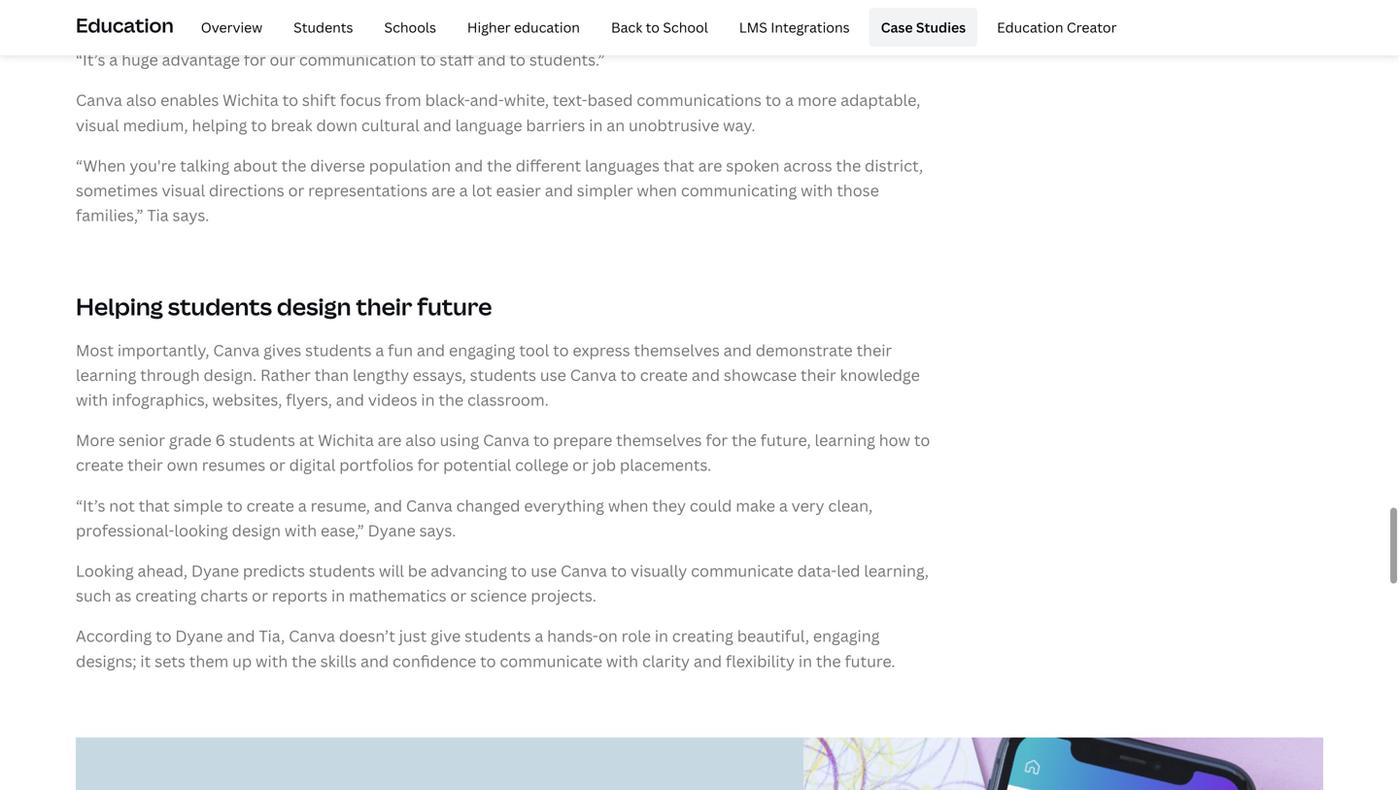 Task type: locate. For each thing, give the bounding box(es) containing it.
higher education link
[[456, 8, 592, 47]]

0 horizontal spatial are
[[378, 430, 402, 451]]

themselves inside the more senior grade 6 students at wichita are also using canva to prepare themselves for the future, learning how to create their own resumes or digital portfolios for potential college or job placements.
[[616, 430, 702, 451]]

different
[[516, 155, 581, 176]]

1 vertical spatial also
[[406, 430, 436, 451]]

"it's inside "it's not that simple to create a resume, and canva changed everything when they could make a very clean, professional-looking design with ease," dyane says.
[[76, 495, 105, 516]]

the inside the more senior grade 6 students at wichita are also using canva to prepare themselves for the future, learning how to create their own resumes or digital portfolios for potential college or job placements.
[[732, 430, 757, 451]]

1 horizontal spatial learning
[[815, 430, 876, 451]]

1 vertical spatial wichita
[[318, 430, 374, 451]]

also up medium,
[[126, 90, 157, 111]]

themselves inside most importantly, canva gives students a fun and engaging tool to express themselves and demonstrate their learning through design. rather than lengthy essays, students use canva to create and showcase their knowledge with infographics, websites, flyers, and videos in the classroom.
[[634, 340, 720, 360]]

or down advancing
[[450, 585, 467, 606]]

students up classroom.
[[470, 364, 537, 385]]

case
[[881, 18, 913, 36]]

canva inside the more senior grade 6 students at wichita are also using canva to prepare themselves for the future, learning how to create their own resumes or digital portfolios for potential college or job placements.
[[483, 430, 530, 451]]

are
[[699, 155, 723, 176], [432, 180, 456, 201], [378, 430, 402, 451]]

0 horizontal spatial education
[[76, 11, 174, 38]]

dyane inside according to dyane and tia, canva doesn't just give students a hands-on role in creating beautiful, engaging designs; it sets them up with the skills and confidence to communicate with clarity and flexibility in the future.
[[175, 626, 223, 647]]

use down tool in the top left of the page
[[540, 364, 567, 385]]

that inside "when you're talking about the diverse population and the different languages that are spoken across the district, sometimes visual directions or representations are a lot easier and simpler when communicating with those families," tia says.
[[664, 155, 695, 176]]

communicate down hands-
[[500, 651, 603, 671]]

0 vertical spatial "it's
[[76, 49, 105, 70]]

1 horizontal spatial education
[[997, 18, 1064, 36]]

integrations
[[771, 18, 850, 36]]

especially
[[342, 9, 417, 30]]

enables
[[160, 90, 219, 111]]

future.
[[845, 651, 896, 671]]

canva inside "it's not that simple to create a resume, and canva changed everything when they could make a very clean, professional-looking design with ease," dyane says.
[[406, 495, 453, 516]]

a left more
[[785, 90, 794, 111]]

0 horizontal spatial create
[[76, 455, 124, 476]]

professional-
[[76, 520, 174, 541]]

0 horizontal spatial creating
[[135, 585, 197, 606]]

themselves right express
[[634, 340, 720, 360]]

a left "fun"
[[376, 340, 384, 360]]

and up the lot
[[455, 155, 483, 176]]

dyane for students
[[191, 560, 239, 581]]

0 horizontal spatial wichita
[[223, 90, 279, 111]]

canva inside the looking ahead, dyane predicts students will be advancing to use canva to visually communicate data-led learning, such as creating charts or reports in mathematics or science projects.
[[561, 560, 607, 581]]

to right back in the top of the page
[[646, 18, 660, 36]]

1 vertical spatial visual
[[162, 180, 205, 201]]

0 horizontal spatial that
[[139, 495, 170, 516]]

and
[[478, 49, 506, 70], [423, 115, 452, 135], [455, 155, 483, 176], [545, 180, 573, 201], [417, 340, 445, 360], [724, 340, 752, 360], [692, 364, 720, 385], [336, 389, 364, 410], [374, 495, 402, 516], [227, 626, 255, 647], [361, 651, 389, 671], [694, 651, 722, 671]]

that
[[664, 155, 695, 176], [139, 495, 170, 516]]

to left more
[[766, 90, 782, 111]]

and down doesn't
[[361, 651, 389, 671]]

1 vertical spatial "it's
[[76, 495, 105, 516]]

0 vertical spatial when
[[637, 180, 677, 201]]

canva left changed in the bottom left of the page
[[406, 495, 453, 516]]

1 horizontal spatial engaging
[[813, 626, 880, 647]]

1 horizontal spatial creating
[[672, 626, 734, 647]]

infographics,
[[112, 389, 209, 410]]

with down "tia,"
[[256, 651, 288, 671]]

1 horizontal spatial create
[[247, 495, 294, 516]]

a down "that's
[[109, 49, 118, 70]]

creating
[[135, 585, 197, 606], [672, 626, 734, 647]]

visual inside "when you're talking about the diverse population and the different languages that are spoken across the district, sometimes visual directions or representations are a lot easier and simpler when communicating with those families," tia says.
[[162, 180, 205, 201]]

0 vertical spatial are
[[699, 155, 723, 176]]

them
[[189, 651, 229, 671]]

district,
[[865, 155, 924, 176]]

science
[[470, 585, 527, 606]]

use inside most importantly, canva gives students a fun and engaging tool to express themselves and demonstrate their learning through design. rather than lengthy essays, students use canva to create and showcase their knowledge with infographics, websites, flyers, and videos in the classroom.
[[540, 364, 567, 385]]

1 horizontal spatial our
[[270, 49, 295, 70]]

with down role
[[606, 651, 639, 671]]

"that's been huge for our teachers, especially with parent-teacher conferences," adds tia.
[[76, 9, 747, 30]]

says. up the be
[[419, 520, 456, 541]]

1 vertical spatial themselves
[[616, 430, 702, 451]]

education for education
[[76, 11, 174, 38]]

engaging up future.
[[813, 626, 880, 647]]

for up placements.
[[706, 430, 728, 451]]

directions
[[209, 180, 285, 201]]

the left 'future,'
[[732, 430, 757, 451]]

"that's
[[76, 9, 129, 30]]

"it's
[[76, 49, 105, 70], [76, 495, 105, 516]]

learning left how
[[815, 430, 876, 451]]

huge down been
[[122, 49, 158, 70]]

and down black-
[[423, 115, 452, 135]]

1 "it's from the top
[[76, 49, 105, 70]]

1 vertical spatial creating
[[672, 626, 734, 647]]

teachers,
[[269, 9, 339, 30]]

1 vertical spatial design
[[232, 520, 281, 541]]

students link
[[282, 8, 365, 47]]

0 vertical spatial that
[[664, 155, 695, 176]]

0 vertical spatial themselves
[[634, 340, 720, 360]]

themselves up placements.
[[616, 430, 702, 451]]

resume,
[[311, 495, 370, 516]]

their inside the more senior grade 6 students at wichita are also using canva to prepare themselves for the future, learning how to create their own resumes or digital portfolios for potential college or job placements.
[[127, 455, 163, 476]]

2 vertical spatial are
[[378, 430, 402, 451]]

designs;
[[76, 651, 137, 671]]

text-
[[553, 90, 588, 111]]

back to school link
[[600, 8, 720, 47]]

a inside "when you're talking about the diverse population and the different languages that are spoken across the district, sometimes visual directions or representations are a lot easier and simpler when communicating with those families," tia says.
[[459, 180, 468, 201]]

not
[[109, 495, 135, 516]]

with down the across
[[801, 180, 833, 201]]

and up up
[[227, 626, 255, 647]]

0 vertical spatial our
[[240, 9, 265, 30]]

black-
[[425, 90, 470, 111]]

"it's not that simple to create a resume, and canva changed everything when they could make a very clean, professional-looking design with ease," dyane says.
[[76, 495, 873, 541]]

create inside most importantly, canva gives students a fun and engaging tool to express themselves and demonstrate their learning through design. rather than lengthy essays, students use canva to create and showcase their knowledge with infographics, websites, flyers, and videos in the classroom.
[[640, 364, 688, 385]]

menu bar
[[181, 8, 1129, 47]]

for up advantage
[[214, 9, 236, 30]]

dyane up charts
[[191, 560, 239, 581]]

lms integrations
[[739, 18, 850, 36]]

0 horizontal spatial communicate
[[500, 651, 603, 671]]

resumes
[[202, 455, 266, 476]]

our down teachers,
[[270, 49, 295, 70]]

when left they
[[608, 495, 649, 516]]

a left the lot
[[459, 180, 468, 201]]

design up 'predicts'
[[232, 520, 281, 541]]

in left an
[[589, 115, 603, 135]]

0 horizontal spatial learning
[[76, 364, 136, 385]]

when
[[637, 180, 677, 201], [608, 495, 649, 516]]

0 vertical spatial create
[[640, 364, 688, 385]]

also
[[126, 90, 157, 111], [406, 430, 436, 451]]

"it's down "that's
[[76, 49, 105, 70]]

lot
[[472, 180, 492, 201]]

looking
[[76, 560, 134, 581]]

huge for a
[[122, 49, 158, 70]]

communicate inside the looking ahead, dyane predicts students will be advancing to use canva to visually communicate data-led learning, such as creating charts or reports in mathematics or science projects.
[[691, 560, 794, 581]]

1 vertical spatial create
[[76, 455, 124, 476]]

0 vertical spatial engaging
[[449, 340, 516, 360]]

0 vertical spatial huge
[[174, 9, 210, 30]]

learning inside most importantly, canva gives students a fun and engaging tool to express themselves and demonstrate their learning through design. rather than lengthy essays, students use canva to create and showcase their knowledge with infographics, websites, flyers, and videos in the classroom.
[[76, 364, 136, 385]]

1 horizontal spatial also
[[406, 430, 436, 451]]

clean,
[[829, 495, 873, 516]]

according to dyane and tia, canva doesn't just give students a hands-on role in creating beautiful, engaging designs; it sets them up with the skills and confidence to communicate with clarity and flexibility in the future.
[[76, 626, 896, 671]]

1 vertical spatial communicate
[[500, 651, 603, 671]]

says.
[[173, 205, 209, 226], [419, 520, 456, 541]]

to right how
[[915, 430, 931, 451]]

very
[[792, 495, 825, 516]]

been
[[132, 9, 170, 30]]

1 vertical spatial are
[[432, 180, 456, 201]]

dyane up will
[[368, 520, 416, 541]]

1 horizontal spatial huge
[[174, 9, 210, 30]]

education for education creator
[[997, 18, 1064, 36]]

schools link
[[373, 8, 448, 47]]

dyane up them
[[175, 626, 223, 647]]

when inside "it's not that simple to create a resume, and canva changed everything when they could make a very clean, professional-looking design with ease," dyane says.
[[608, 495, 649, 516]]

or right directions
[[288, 180, 305, 201]]

with left ease," in the left bottom of the page
[[285, 520, 317, 541]]

in inside most importantly, canva gives students a fun and engaging tool to express themselves and demonstrate their learning through design. rather than lengthy essays, students use canva to create and showcase their knowledge with infographics, websites, flyers, and videos in the classroom.
[[421, 389, 435, 410]]

to left break
[[251, 115, 267, 135]]

1 horizontal spatial communicate
[[691, 560, 794, 581]]

an
[[607, 115, 625, 135]]

2 "it's from the top
[[76, 495, 105, 516]]

data-
[[798, 560, 837, 581]]

more
[[76, 430, 115, 451]]

2 horizontal spatial create
[[640, 364, 688, 385]]

education left creator at the right of page
[[997, 18, 1064, 36]]

0 horizontal spatial huge
[[122, 49, 158, 70]]

everything
[[524, 495, 605, 516]]

way.
[[723, 115, 756, 135]]

lms
[[739, 18, 768, 36]]

projects.
[[531, 585, 597, 606]]

1 vertical spatial dyane
[[191, 560, 239, 581]]

0 vertical spatial also
[[126, 90, 157, 111]]

2 vertical spatial dyane
[[175, 626, 223, 647]]

visual inside canva also enables wichita to shift focus from black-and-white, text-based communications to a more adaptable, visual medium, helping to break down cultural and language barriers in an unobtrusive way.
[[76, 115, 119, 135]]

job
[[593, 455, 616, 476]]

our left teachers,
[[240, 9, 265, 30]]

are inside the more senior grade 6 students at wichita are also using canva to prepare themselves for the future, learning how to create their own resumes or digital portfolios for potential college or job placements.
[[378, 430, 402, 451]]

videos
[[368, 389, 418, 410]]

are left the lot
[[432, 180, 456, 201]]

wichita up helping
[[223, 90, 279, 111]]

2 vertical spatial create
[[247, 495, 294, 516]]

"it's left not
[[76, 495, 105, 516]]

students down ease," in the left bottom of the page
[[309, 560, 375, 581]]

representations
[[308, 180, 428, 201]]

are up portfolios
[[378, 430, 402, 451]]

our
[[240, 9, 265, 30], [270, 49, 295, 70]]

sets
[[155, 651, 186, 671]]

the up those
[[836, 155, 861, 176]]

use up projects.
[[531, 560, 557, 581]]

and down portfolios
[[374, 495, 402, 516]]

2 horizontal spatial are
[[699, 155, 723, 176]]

potential
[[443, 455, 512, 476]]

rather
[[260, 364, 311, 385]]

create up placements.
[[640, 364, 688, 385]]

communicate
[[691, 560, 794, 581], [500, 651, 603, 671]]

create inside "it's not that simple to create a resume, and canva changed everything when they could make a very clean, professional-looking design with ease," dyane says.
[[247, 495, 294, 516]]

college
[[515, 455, 569, 476]]

menu bar containing overview
[[181, 8, 1129, 47]]

their up knowledge
[[857, 340, 892, 360]]

1 horizontal spatial that
[[664, 155, 695, 176]]

0 vertical spatial visual
[[76, 115, 119, 135]]

1 vertical spatial use
[[531, 560, 557, 581]]

1 vertical spatial says.
[[419, 520, 456, 541]]

to right simple
[[227, 495, 243, 516]]

own
[[167, 455, 198, 476]]

also left using
[[406, 430, 436, 451]]

dyane inside the looking ahead, dyane predicts students will be advancing to use canva to visually communicate data-led learning, such as creating charts or reports in mathematics or science projects.
[[191, 560, 239, 581]]

helping
[[192, 115, 247, 135]]

case studies link
[[870, 8, 978, 47]]

fun
[[388, 340, 413, 360]]

parent-
[[457, 9, 513, 30]]

design up gives
[[277, 291, 351, 322]]

or
[[288, 180, 305, 201], [269, 455, 286, 476], [573, 455, 589, 476], [252, 585, 268, 606], [450, 585, 467, 606]]

with inside "when you're talking about the diverse population and the different languages that are spoken across the district, sometimes visual directions or representations are a lot easier and simpler when communicating with those families," tia says.
[[801, 180, 833, 201]]

canva up projects.
[[561, 560, 607, 581]]

1 vertical spatial that
[[139, 495, 170, 516]]

says. right tia
[[173, 205, 209, 226]]

up
[[232, 651, 252, 671]]

0 horizontal spatial our
[[240, 9, 265, 30]]

their down senior
[[127, 455, 163, 476]]

engaging inside most importantly, canva gives students a fun and engaging tool to express themselves and demonstrate their learning through design. rather than lengthy essays, students use canva to create and showcase their knowledge with infographics, websites, flyers, and videos in the classroom.
[[449, 340, 516, 360]]

tia.
[[720, 9, 747, 30]]

senior
[[119, 430, 165, 451]]

1 horizontal spatial says.
[[419, 520, 456, 541]]

based
[[588, 90, 633, 111]]

0 vertical spatial use
[[540, 364, 567, 385]]

canva up "when
[[76, 90, 122, 111]]

0 horizontal spatial engaging
[[449, 340, 516, 360]]

students down the science
[[465, 626, 531, 647]]

wichita right at
[[318, 430, 374, 451]]

1 horizontal spatial wichita
[[318, 430, 374, 451]]

or left the job
[[573, 455, 589, 476]]

visual down talking
[[162, 180, 205, 201]]

"when you're talking about the diverse population and the different languages that are spoken across the district, sometimes visual directions or representations are a lot easier and simpler when communicating with those families," tia says.
[[76, 155, 924, 226]]

0 horizontal spatial says.
[[173, 205, 209, 226]]

0 vertical spatial dyane
[[368, 520, 416, 541]]

1 vertical spatial engaging
[[813, 626, 880, 647]]

more
[[798, 90, 837, 111]]

communicate inside according to dyane and tia, canva doesn't just give students a hands-on role in creating beautiful, engaging designs; it sets them up with the skills and confidence to communicate with clarity and flexibility in the future.
[[500, 651, 603, 671]]

1 vertical spatial when
[[608, 495, 649, 516]]

0 vertical spatial wichita
[[223, 90, 279, 111]]

0 vertical spatial design
[[277, 291, 351, 322]]

1 horizontal spatial visual
[[162, 180, 205, 201]]

0 vertical spatial says.
[[173, 205, 209, 226]]

that right not
[[139, 495, 170, 516]]

create down resumes
[[247, 495, 294, 516]]

and-
[[470, 90, 504, 111]]

a left resume,
[[298, 495, 307, 516]]

gives
[[264, 340, 302, 360]]

with inside "it's not that simple to create a resume, and canva changed everything when they could make a very clean, professional-looking design with ease," dyane says.
[[285, 520, 317, 541]]

their
[[356, 291, 413, 322], [857, 340, 892, 360], [801, 364, 837, 385], [127, 455, 163, 476]]

1 vertical spatial huge
[[122, 49, 158, 70]]

create inside the more senior grade 6 students at wichita are also using canva to prepare themselves for the future, learning how to create their own resumes or digital portfolios for potential college or job placements.
[[76, 455, 124, 476]]

studies
[[916, 18, 966, 36]]

to down express
[[621, 364, 637, 385]]

the down essays,
[[439, 389, 464, 410]]

students inside the looking ahead, dyane predicts students will be advancing to use canva to visually communicate data-led learning, such as creating charts or reports in mathematics or science projects.
[[309, 560, 375, 581]]

education up advantage
[[76, 11, 174, 38]]

1 vertical spatial our
[[270, 49, 295, 70]]

0 horizontal spatial visual
[[76, 115, 119, 135]]

their up "fun"
[[356, 291, 413, 322]]

in down essays,
[[421, 389, 435, 410]]

0 vertical spatial communicate
[[691, 560, 794, 581]]

skills
[[321, 651, 357, 671]]

create down more
[[76, 455, 124, 476]]

1 vertical spatial learning
[[815, 430, 876, 451]]

1 horizontal spatial are
[[432, 180, 456, 201]]

white,
[[504, 90, 549, 111]]

in inside the looking ahead, dyane predicts students will be advancing to use canva to visually communicate data-led learning, such as creating charts or reports in mathematics or science projects.
[[331, 585, 345, 606]]

in right reports
[[331, 585, 345, 606]]

most
[[76, 340, 114, 360]]

such
[[76, 585, 111, 606]]

students up resumes
[[229, 430, 296, 451]]

as
[[115, 585, 132, 606]]

0 horizontal spatial also
[[126, 90, 157, 111]]

mathematics
[[349, 585, 447, 606]]

creating down ahead,
[[135, 585, 197, 606]]

in inside canva also enables wichita to shift focus from black-and-white, text-based communications to a more adaptable, visual medium, helping to break down cultural and language barriers in an unobtrusive way.
[[589, 115, 603, 135]]

0 vertical spatial creating
[[135, 585, 197, 606]]

the left future.
[[816, 651, 841, 671]]

visual
[[76, 115, 119, 135], [162, 180, 205, 201]]

0 vertical spatial learning
[[76, 364, 136, 385]]

communicate down make
[[691, 560, 794, 581]]



Task type: vqa. For each thing, say whether or not it's contained in the screenshot.
'Try Canva Pro'
no



Task type: describe. For each thing, give the bounding box(es) containing it.
their down demonstrate
[[801, 364, 837, 385]]

"it's for "it's not that simple to create a resume, and canva changed everything when they could make a very clean, professional-looking design with ease," dyane says.
[[76, 495, 105, 516]]

for left potential on the left bottom of page
[[417, 455, 440, 476]]

schools
[[384, 18, 436, 36]]

websites,
[[212, 389, 282, 410]]

canva down express
[[570, 364, 617, 385]]

the right about
[[282, 155, 307, 176]]

at
[[299, 430, 314, 451]]

communications
[[637, 90, 762, 111]]

education creator
[[997, 18, 1117, 36]]

adds
[[680, 9, 717, 30]]

students up design.
[[168, 291, 272, 322]]

huge for been
[[174, 9, 210, 30]]

knowledge
[[840, 364, 920, 385]]

than
[[315, 364, 349, 385]]

a left very on the right of page
[[779, 495, 788, 516]]

dyane for tia,
[[175, 626, 223, 647]]

students."
[[530, 49, 605, 70]]

from
[[385, 90, 422, 111]]

teacher
[[513, 9, 570, 30]]

to right confidence
[[480, 651, 496, 671]]

canva inside according to dyane and tia, canva doesn't just give students a hands-on role in creating beautiful, engaging designs; it sets them up with the skills and confidence to communicate with clarity and flexibility in the future.
[[289, 626, 335, 647]]

to inside "it's not that simple to create a resume, and canva changed everything when they could make a very clean, professional-looking design with ease," dyane says.
[[227, 495, 243, 516]]

overview link
[[189, 8, 274, 47]]

the up the lot
[[487, 155, 512, 176]]

reports
[[272, 585, 328, 606]]

to right tool in the top left of the page
[[553, 340, 569, 360]]

you're
[[130, 155, 176, 176]]

classroom.
[[468, 389, 549, 410]]

doesn't
[[339, 626, 395, 647]]

overview
[[201, 18, 263, 36]]

engaging inside according to dyane and tia, canva doesn't just give students a hands-on role in creating beautiful, engaging designs; it sets them up with the skills and confidence to communicate with clarity and flexibility in the future.
[[813, 626, 880, 647]]

students inside the more senior grade 6 students at wichita are also using canva to prepare themselves for the future, learning how to create their own resumes or digital portfolios for potential college or job placements.
[[229, 430, 296, 451]]

spoken
[[726, 155, 780, 176]]

learning,
[[864, 560, 929, 581]]

and up essays,
[[417, 340, 445, 360]]

portfolios
[[339, 455, 414, 476]]

simpler
[[577, 180, 633, 201]]

the left skills
[[292, 651, 317, 671]]

a inside most importantly, canva gives students a fun and engaging tool to express themselves and demonstrate their learning through design. rather than lengthy essays, students use canva to create and showcase their knowledge with infographics, websites, flyers, and videos in the classroom.
[[376, 340, 384, 360]]

"it's a huge advantage for our communication to staff and to students."
[[76, 49, 605, 70]]

digital
[[289, 455, 336, 476]]

visually
[[631, 560, 687, 581]]

in down the 'beautiful,'
[[799, 651, 813, 671]]

wichita inside canva also enables wichita to shift focus from black-and-white, text-based communications to a more adaptable, visual medium, helping to break down cultural and language barriers in an unobtrusive way.
[[223, 90, 279, 111]]

shift
[[302, 90, 336, 111]]

creating inside the looking ahead, dyane predicts students will be advancing to use canva to visually communicate data-led learning, such as creating charts or reports in mathematics or science projects.
[[135, 585, 197, 606]]

and up showcase
[[724, 340, 752, 360]]

tool
[[519, 340, 549, 360]]

to left staff
[[420, 49, 436, 70]]

school
[[663, 18, 708, 36]]

predicts
[[243, 560, 305, 581]]

and inside "it's not that simple to create a resume, and canva changed everything when they could make a very clean, professional-looking design with ease," dyane says.
[[374, 495, 402, 516]]

diverse
[[310, 155, 365, 176]]

helping students design their future
[[76, 291, 492, 322]]

cultural
[[361, 115, 420, 135]]

to up break
[[283, 90, 298, 111]]

design inside "it's not that simple to create a resume, and canva changed everything when they could make a very clean, professional-looking design with ease," dyane says.
[[232, 520, 281, 541]]

future
[[417, 291, 492, 322]]

canva inside canva also enables wichita to shift focus from black-and-white, text-based communications to a more adaptable, visual medium, helping to break down cultural and language barriers in an unobtrusive way.
[[76, 90, 122, 111]]

learning inside the more senior grade 6 students at wichita are also using canva to prepare themselves for the future, learning how to create their own resumes or digital portfolios for potential college or job placements.
[[815, 430, 876, 451]]

with inside most importantly, canva gives students a fun and engaging tool to express themselves and demonstrate their learning through design. rather than lengthy essays, students use canva to create and showcase their knowledge with infographics, websites, flyers, and videos in the classroom.
[[76, 389, 108, 410]]

looking ahead, dyane predicts students will be advancing to use canva to visually communicate data-led learning, such as creating charts or reports in mathematics or science projects.
[[76, 560, 929, 606]]

across
[[784, 155, 833, 176]]

or inside "when you're talking about the diverse population and the different languages that are spoken across the district, sometimes visual directions or representations are a lot easier and simpler when communicating with those families," tia says.
[[288, 180, 305, 201]]

creator
[[1067, 18, 1117, 36]]

more senior grade 6 students at wichita are also using canva to prepare themselves for the future, learning how to create their own resumes or digital portfolios for potential college or job placements.
[[76, 430, 931, 476]]

conferences,"
[[574, 9, 676, 30]]

flyers,
[[286, 389, 332, 410]]

advancing
[[431, 560, 507, 581]]

wichita inside the more senior grade 6 students at wichita are also using canva to prepare themselves for the future, learning how to create their own resumes or digital portfolios for potential college or job placements.
[[318, 430, 374, 451]]

back to school
[[611, 18, 708, 36]]

just
[[399, 626, 427, 647]]

also inside the more senior grade 6 students at wichita are also using canva to prepare themselves for the future, learning how to create their own resumes or digital portfolios for potential college or job placements.
[[406, 430, 436, 451]]

and down than
[[336, 389, 364, 410]]

ease,"
[[321, 520, 364, 541]]

prepare
[[553, 430, 613, 451]]

visual for you're
[[162, 180, 205, 201]]

be
[[408, 560, 427, 581]]

with up staff
[[421, 9, 453, 30]]

a inside canva also enables wichita to shift focus from black-and-white, text-based communications to a more adaptable, visual medium, helping to break down cultural and language barriers in an unobtrusive way.
[[785, 90, 794, 111]]

role
[[622, 626, 651, 647]]

says. inside "when you're talking about the diverse population and the different languages that are spoken across the district, sometimes visual directions or representations are a lot easier and simpler when communicating with those families," tia says.
[[173, 205, 209, 226]]

also inside canva also enables wichita to shift focus from black-and-white, text-based communications to a more adaptable, visual medium, helping to break down cultural and language barriers in an unobtrusive way.
[[126, 90, 157, 111]]

to up college
[[534, 430, 549, 451]]

to up sets
[[156, 626, 172, 647]]

simple
[[173, 495, 223, 516]]

it
[[140, 651, 151, 671]]

to up the science
[[511, 560, 527, 581]]

canva up design.
[[213, 340, 260, 360]]

changed
[[456, 495, 521, 516]]

clarity
[[642, 651, 690, 671]]

tia,
[[259, 626, 285, 647]]

use inside the looking ahead, dyane predicts students will be advancing to use canva to visually communicate data-led learning, such as creating charts or reports in mathematics or science projects.
[[531, 560, 557, 581]]

break
[[271, 115, 313, 135]]

on
[[599, 626, 618, 647]]

visual for also
[[76, 115, 119, 135]]

or left digital
[[269, 455, 286, 476]]

"it's for "it's a huge advantage for our communication to staff and to students."
[[76, 49, 105, 70]]

and down different
[[545, 180, 573, 201]]

design.
[[204, 364, 257, 385]]

back
[[611, 18, 643, 36]]

higher education
[[467, 18, 580, 36]]

students inside according to dyane and tia, canva doesn't just give students a hands-on role in creating beautiful, engaging designs; it sets them up with the skills and confidence to communicate with clarity and flexibility in the future.
[[465, 626, 531, 647]]

they
[[652, 495, 686, 516]]

a inside according to dyane and tia, canva doesn't just give students a hands-on role in creating beautiful, engaging designs; it sets them up with the skills and confidence to communicate with clarity and flexibility in the future.
[[535, 626, 544, 647]]

students up than
[[305, 340, 372, 360]]

easier
[[496, 180, 541, 201]]

those
[[837, 180, 880, 201]]

students
[[294, 18, 353, 36]]

or down 'predicts'
[[252, 585, 268, 606]]

that inside "it's not that simple to create a resume, and canva changed everything when they could make a very clean, professional-looking design with ease," dyane says.
[[139, 495, 170, 516]]

about
[[233, 155, 278, 176]]

sometimes
[[76, 180, 158, 201]]

the inside most importantly, canva gives students a fun and engaging tool to express themselves and demonstrate their learning through design. rather than lengthy essays, students use canva to create and showcase their knowledge with infographics, websites, flyers, and videos in the classroom.
[[439, 389, 464, 410]]

in up 'clarity'
[[655, 626, 669, 647]]

and left showcase
[[692, 364, 720, 385]]

dyane inside "it's not that simple to create a resume, and canva changed everything when they could make a very clean, professional-looking design with ease," dyane says.
[[368, 520, 416, 541]]

when inside "when you're talking about the diverse population and the different languages that are spoken across the district, sometimes visual directions or representations are a lot easier and simpler when communicating with those families," tia says.
[[637, 180, 677, 201]]

flexibility
[[726, 651, 795, 671]]

ahead,
[[138, 560, 188, 581]]

how
[[879, 430, 911, 451]]

canva also enables wichita to shift focus from black-and-white, text-based communications to a more adaptable, visual medium, helping to break down cultural and language barriers in an unobtrusive way.
[[76, 90, 921, 135]]

says. inside "it's not that simple to create a resume, and canva changed everything when they could make a very clean, professional-looking design with ease," dyane says.
[[419, 520, 456, 541]]

focus
[[340, 90, 381, 111]]

languages
[[585, 155, 660, 176]]

and right 'clarity'
[[694, 651, 722, 671]]

and inside canva also enables wichita to shift focus from black-and-white, text-based communications to a more adaptable, visual medium, helping to break down cultural and language barriers in an unobtrusive way.
[[423, 115, 452, 135]]

6
[[215, 430, 225, 451]]

and down 'higher'
[[478, 49, 506, 70]]

for down overview link
[[244, 49, 266, 70]]

to left visually
[[611, 560, 627, 581]]

lengthy
[[353, 364, 409, 385]]

beautiful,
[[737, 626, 810, 647]]

to down higher education link
[[510, 49, 526, 70]]

creating inside according to dyane and tia, canva doesn't just give students a hands-on role in creating beautiful, engaging designs; it sets them up with the skills and confidence to communicate with clarity and flexibility in the future.
[[672, 626, 734, 647]]

unobtrusive
[[629, 115, 720, 135]]



